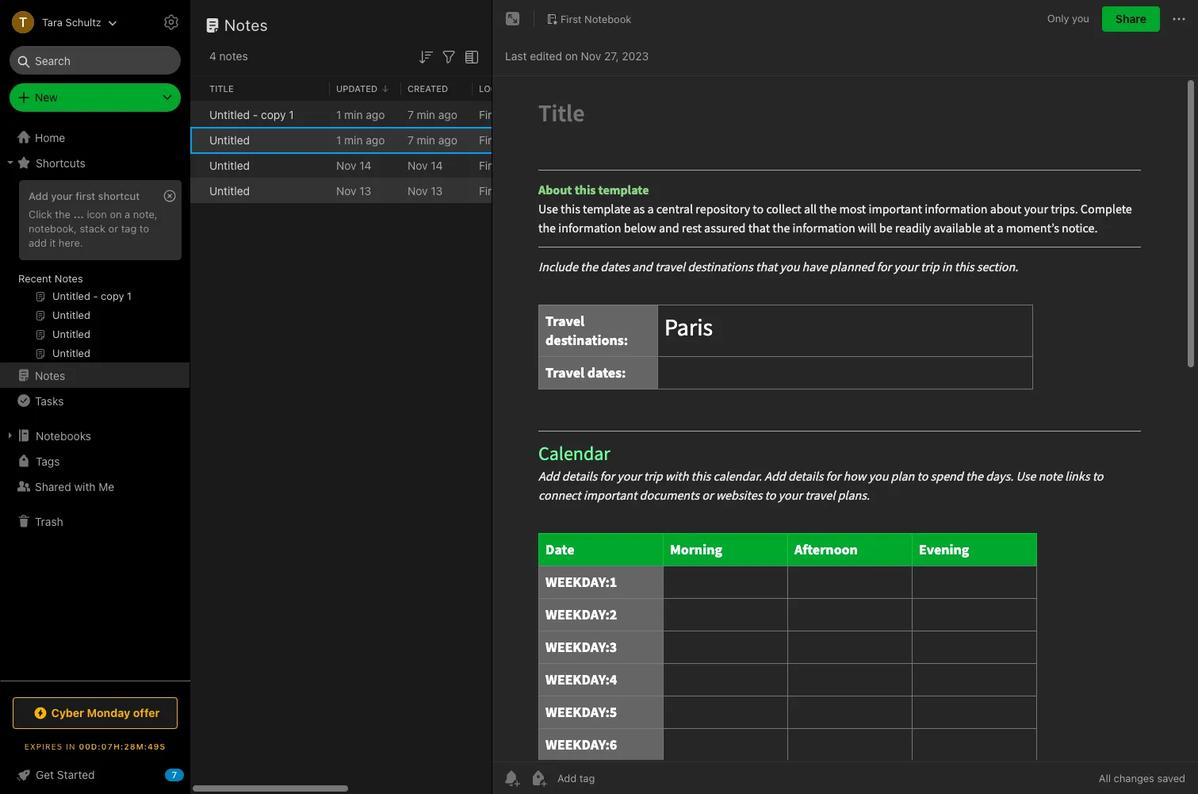 Task type: locate. For each thing, give the bounding box(es) containing it.
0 horizontal spatial on
[[110, 208, 122, 221]]

notebook
[[585, 12, 632, 25], [505, 108, 555, 121], [505, 133, 555, 146], [505, 158, 555, 172], [505, 184, 555, 197]]

2 7 min ago from the top
[[408, 133, 458, 146]]

expand notebooks image
[[4, 429, 17, 442]]

min
[[344, 108, 363, 121], [417, 108, 436, 121], [344, 133, 363, 146], [417, 133, 436, 146]]

View options field
[[459, 46, 482, 66]]

edited
[[530, 49, 562, 62]]

Sort options field
[[417, 46, 436, 66]]

0 horizontal spatial nov 13
[[336, 184, 372, 197]]

notes
[[225, 16, 268, 34], [55, 272, 83, 285], [35, 369, 65, 382]]

group
[[0, 175, 190, 369]]

me
[[99, 480, 114, 493]]

first notebook inside button
[[561, 12, 632, 25]]

here.
[[59, 236, 83, 249]]

get started
[[36, 768, 95, 782]]

More actions field
[[1170, 6, 1189, 32]]

1 min ago for untitled - copy 1
[[336, 108, 385, 121]]

1 13 from the left
[[360, 184, 372, 197]]

shared with me
[[35, 480, 114, 493]]

cyber monday offer
[[51, 706, 160, 720]]

tara schultz
[[42, 15, 101, 28]]

to
[[140, 222, 149, 235]]

Search text field
[[21, 46, 170, 75]]

on left a
[[110, 208, 122, 221]]

cyber monday offer button
[[13, 697, 178, 729]]

first notebook for second cell
[[479, 133, 555, 146]]

started
[[57, 768, 95, 782]]

on right "edited"
[[565, 49, 578, 62]]

None search field
[[21, 46, 170, 75]]

expires in 00d:07h:28m:49s
[[24, 742, 166, 751]]

2 1 min ago from the top
[[336, 133, 385, 146]]

you
[[1073, 12, 1090, 25]]

the
[[55, 208, 71, 221]]

recent notes
[[18, 272, 83, 285]]

stack
[[80, 222, 106, 235]]

notes
[[219, 49, 248, 63]]

nov 14 down created
[[408, 158, 443, 172]]

all
[[1100, 772, 1112, 785]]

2023
[[622, 49, 649, 62]]

3 cell from the top
[[190, 152, 203, 178]]

7 min ago for untitled - copy 1
[[408, 108, 458, 121]]

only
[[1048, 12, 1070, 25]]

14 down created
[[431, 158, 443, 172]]

7
[[408, 108, 414, 121], [408, 133, 414, 146], [172, 770, 177, 780]]

1 horizontal spatial nov 13
[[408, 184, 443, 197]]

0 vertical spatial 7 min ago
[[408, 108, 458, 121]]

new
[[35, 90, 58, 104]]

1 7 min ago from the top
[[408, 108, 458, 121]]

last edited on nov 27, 2023
[[505, 49, 649, 62]]

get
[[36, 768, 54, 782]]

click
[[29, 208, 52, 221]]

trash link
[[0, 509, 190, 534]]

nov 13
[[336, 184, 372, 197], [408, 184, 443, 197]]

tree
[[0, 125, 190, 680]]

shortcuts
[[36, 156, 86, 169]]

in
[[66, 742, 76, 751]]

1 horizontal spatial 13
[[431, 184, 443, 197]]

group containing add your first shortcut
[[0, 175, 190, 369]]

notebook for 3rd cell from the top
[[505, 158, 555, 172]]

notebook,
[[29, 222, 77, 235]]

2 nov 14 from the left
[[408, 158, 443, 172]]

1 horizontal spatial nov 14
[[408, 158, 443, 172]]

14 down updated on the top
[[360, 158, 372, 172]]

add
[[29, 190, 48, 202]]

2 13 from the left
[[431, 184, 443, 197]]

notebooks
[[36, 429, 91, 442]]

1 vertical spatial notes
[[55, 272, 83, 285]]

note,
[[133, 208, 158, 221]]

3 untitled from the top
[[209, 158, 250, 172]]

on
[[565, 49, 578, 62], [110, 208, 122, 221]]

new button
[[10, 83, 181, 112]]

cell
[[190, 102, 203, 127], [190, 127, 203, 152], [190, 152, 203, 178]]

7 min ago
[[408, 108, 458, 121], [408, 133, 458, 146]]

1 nov 13 from the left
[[336, 184, 372, 197]]

row group
[[190, 102, 758, 203]]

0 horizontal spatial 13
[[360, 184, 372, 197]]

notebook for second cell
[[505, 133, 555, 146]]

shortcut
[[98, 190, 140, 202]]

2 vertical spatial 7
[[172, 770, 177, 780]]

updated
[[336, 83, 378, 93]]

on inside icon on a note, notebook, stack or tag to add it here.
[[110, 208, 122, 221]]

0 horizontal spatial 14
[[360, 158, 372, 172]]

untitled
[[209, 108, 250, 121], [209, 133, 250, 146], [209, 158, 250, 172], [209, 184, 250, 197]]

27,
[[605, 49, 619, 62]]

0 vertical spatial 1 min ago
[[336, 108, 385, 121]]

first notebook
[[561, 12, 632, 25], [479, 108, 555, 121], [479, 133, 555, 146], [479, 158, 555, 172], [479, 184, 555, 197]]

0 vertical spatial 7
[[408, 108, 414, 121]]

1 vertical spatial 1 min ago
[[336, 133, 385, 146]]

13
[[360, 184, 372, 197], [431, 184, 443, 197]]

2 vertical spatial notes
[[35, 369, 65, 382]]

ago
[[366, 108, 385, 121], [439, 108, 458, 121], [366, 133, 385, 146], [439, 133, 458, 146]]

first
[[561, 12, 582, 25], [479, 108, 502, 121], [479, 133, 502, 146], [479, 158, 502, 172], [479, 184, 502, 197]]

monday
[[87, 706, 130, 720]]

title
[[209, 83, 234, 93]]

0 vertical spatial on
[[565, 49, 578, 62]]

1
[[289, 108, 294, 121], [336, 108, 341, 121], [336, 133, 341, 146]]

notes up notes
[[225, 16, 268, 34]]

nov 14 down updated on the top
[[336, 158, 372, 172]]

settings image
[[162, 13, 181, 32]]

shared with me link
[[0, 474, 190, 499]]

1 untitled from the top
[[209, 108, 250, 121]]

notes up 'tasks'
[[35, 369, 65, 382]]

saved
[[1158, 772, 1186, 785]]

with
[[74, 480, 96, 493]]

offer
[[133, 706, 160, 720]]

first inside first notebook button
[[561, 12, 582, 25]]

notebook inside button
[[585, 12, 632, 25]]

1 vertical spatial on
[[110, 208, 122, 221]]

cyber
[[51, 706, 84, 720]]

notes right recent
[[55, 272, 83, 285]]

Add tag field
[[556, 771, 675, 785]]

your
[[51, 190, 73, 202]]

1 vertical spatial 7
[[408, 133, 414, 146]]

14
[[360, 158, 372, 172], [431, 158, 443, 172]]

nov 14
[[336, 158, 372, 172], [408, 158, 443, 172]]

4 untitled from the top
[[209, 184, 250, 197]]

add filters image
[[440, 47, 459, 66]]

nov
[[581, 49, 602, 62], [336, 158, 357, 172], [408, 158, 428, 172], [336, 184, 357, 197], [408, 184, 428, 197]]

0 horizontal spatial nov 14
[[336, 158, 372, 172]]

Add filters field
[[440, 46, 459, 66]]

tara
[[42, 15, 63, 28]]

all changes saved
[[1100, 772, 1186, 785]]

a
[[125, 208, 130, 221]]

1 1 min ago from the top
[[336, 108, 385, 121]]

recent
[[18, 272, 52, 285]]

click the ...
[[29, 208, 84, 221]]

1 min ago
[[336, 108, 385, 121], [336, 133, 385, 146]]

1 vertical spatial 7 min ago
[[408, 133, 458, 146]]

1 horizontal spatial on
[[565, 49, 578, 62]]

1 horizontal spatial 14
[[431, 158, 443, 172]]



Task type: vqa. For each thing, say whether or not it's contained in the screenshot.
'Shared With Me'
yes



Task type: describe. For each thing, give the bounding box(es) containing it.
7 for untitled - copy 1
[[408, 108, 414, 121]]

Help and Learning task checklist field
[[0, 762, 190, 788]]

changes
[[1114, 772, 1155, 785]]

first for 3rd cell from the bottom
[[479, 108, 502, 121]]

2 nov 13 from the left
[[408, 184, 443, 197]]

share button
[[1103, 6, 1161, 32]]

add your first shortcut
[[29, 190, 140, 202]]

...
[[73, 208, 84, 221]]

note window element
[[493, 0, 1199, 794]]

notes link
[[0, 363, 190, 388]]

expand note image
[[504, 10, 523, 29]]

first notebook button
[[541, 8, 637, 30]]

tree containing home
[[0, 125, 190, 680]]

icon
[[87, 208, 107, 221]]

on inside note window element
[[565, 49, 578, 62]]

4
[[209, 49, 216, 63]]

or
[[108, 222, 118, 235]]

copy
[[261, 108, 286, 121]]

1 min ago for untitled
[[336, 133, 385, 146]]

tags
[[36, 454, 60, 468]]

schultz
[[65, 15, 101, 28]]

notebook for 3rd cell from the bottom
[[505, 108, 555, 121]]

notes inside group
[[55, 272, 83, 285]]

shortcuts button
[[0, 150, 190, 175]]

first notebook for 3rd cell from the bottom
[[479, 108, 555, 121]]

Account field
[[0, 6, 117, 38]]

tasks
[[35, 394, 64, 407]]

tasks button
[[0, 388, 190, 413]]

1 for untitled
[[336, 133, 341, 146]]

7 inside help and learning task checklist field
[[172, 770, 177, 780]]

2 14 from the left
[[431, 158, 443, 172]]

4 notes
[[209, 49, 248, 63]]

-
[[253, 108, 258, 121]]

1 nov 14 from the left
[[336, 158, 372, 172]]

7 for untitled
[[408, 133, 414, 146]]

tag
[[121, 222, 137, 235]]

add tag image
[[529, 769, 548, 788]]

notebooks link
[[0, 423, 190, 448]]

notes inside "notes" link
[[35, 369, 65, 382]]

home
[[35, 131, 65, 144]]

2 untitled from the top
[[209, 133, 250, 146]]

0 vertical spatial notes
[[225, 16, 268, 34]]

tags button
[[0, 448, 190, 474]]

icon on a note, notebook, stack or tag to add it here.
[[29, 208, 158, 249]]

share
[[1116, 12, 1147, 25]]

first for 3rd cell from the top
[[479, 158, 502, 172]]

group inside tree
[[0, 175, 190, 369]]

last
[[505, 49, 527, 62]]

more actions image
[[1170, 10, 1189, 29]]

first for second cell
[[479, 133, 502, 146]]

nov inside note window element
[[581, 49, 602, 62]]

trash
[[35, 515, 63, 528]]

1 cell from the top
[[190, 102, 203, 127]]

add
[[29, 236, 47, 249]]

click to collapse image
[[184, 765, 196, 784]]

shared
[[35, 480, 71, 493]]

it
[[50, 236, 56, 249]]

2 cell from the top
[[190, 127, 203, 152]]

Note Editor text field
[[493, 76, 1199, 762]]

00d:07h:28m:49s
[[79, 742, 166, 751]]

home link
[[0, 125, 190, 150]]

only you
[[1048, 12, 1090, 25]]

expires
[[24, 742, 63, 751]]

first
[[76, 190, 95, 202]]

first notebook for 3rd cell from the top
[[479, 158, 555, 172]]

1 for untitled - copy 1
[[336, 108, 341, 121]]

add a reminder image
[[502, 769, 521, 788]]

row group containing untitled - copy 1
[[190, 102, 758, 203]]

untitled - copy 1
[[209, 108, 294, 121]]

1 14 from the left
[[360, 158, 372, 172]]

7 min ago for untitled
[[408, 133, 458, 146]]

location
[[479, 83, 524, 93]]

created
[[408, 83, 448, 93]]



